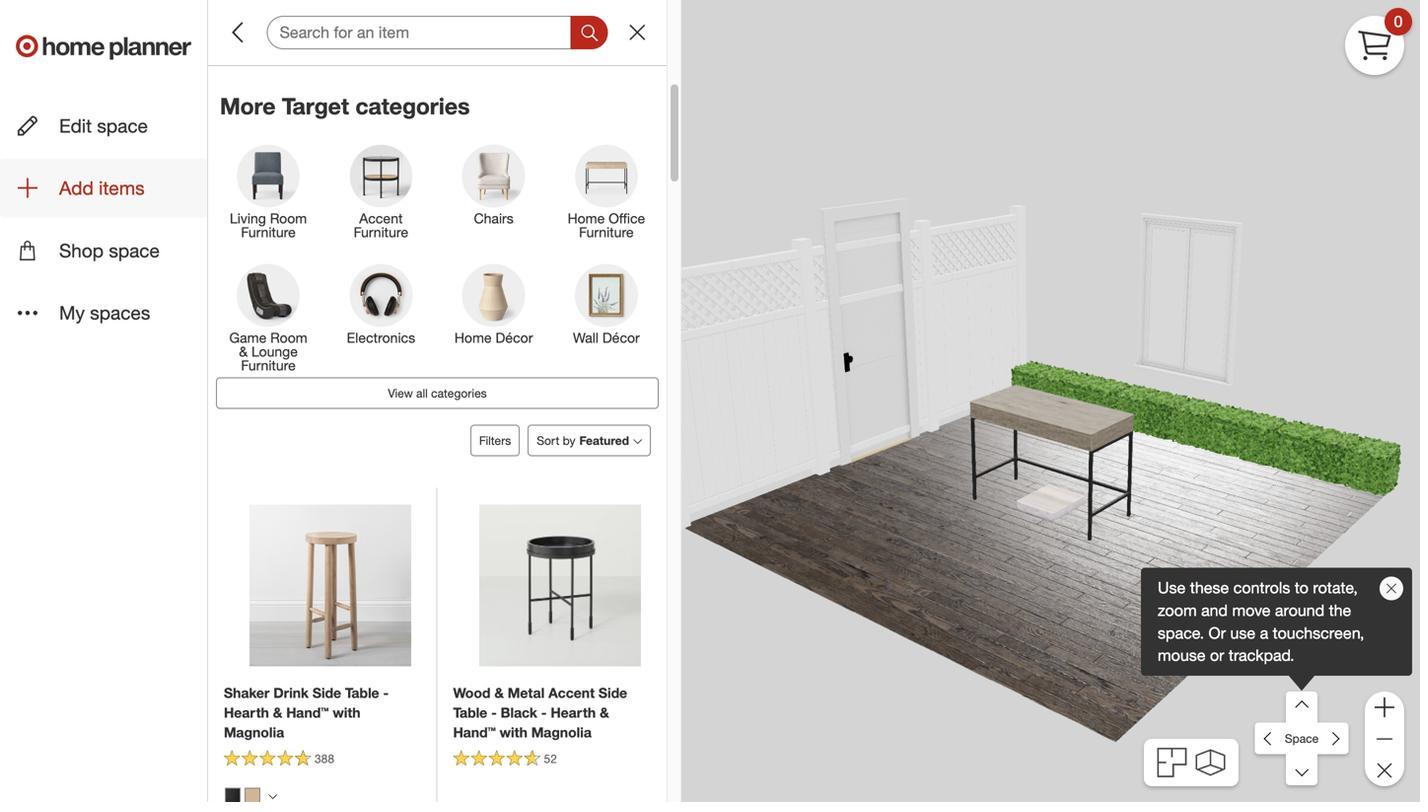 Task type: describe. For each thing, give the bounding box(es) containing it.
furniture inside living room furniture
[[241, 223, 296, 241]]

home office furniture button
[[550, 143, 663, 248]]

chairs
[[474, 209, 514, 227]]

wall
[[573, 329, 599, 346]]

my spaces
[[59, 301, 150, 324]]

accent furniture button
[[325, 143, 438, 248]]

shaker
[[224, 684, 270, 701]]

the
[[1330, 601, 1352, 620]]

furniture inside the "game room & lounge furniture"
[[241, 356, 296, 374]]

living
[[230, 209, 266, 227]]

wood
[[453, 684, 491, 701]]

wall décor image
[[575, 264, 638, 327]]

add
[[59, 177, 94, 199]]

hand™ inside shaker drink side table - hearth & hand™ with magnolia
[[286, 704, 329, 721]]

accent furniture image
[[350, 144, 413, 207]]

controls
[[1234, 578, 1291, 597]]

tilt camera down 30° image
[[1287, 754, 1318, 786]]

- inside shaker drink side table - hearth & hand™ with magnolia
[[383, 684, 389, 701]]

with inside shaker drink side table - hearth & hand™ with magnolia
[[333, 704, 361, 721]]

office
[[609, 209, 645, 227]]

lounge
[[252, 343, 298, 360]]

magnolia inside wood & metal accent side table - black - hearth & hand™ with magnolia
[[532, 723, 592, 741]]

pan camera right 30° image
[[1318, 723, 1350, 754]]

more target categories
[[220, 92, 470, 120]]

décor for home décor
[[496, 329, 533, 346]]

wood & metal accent side table - black - hearth & hand™ with magnolia image
[[479, 504, 641, 666]]

52
[[544, 752, 557, 766]]

electronics
[[347, 329, 415, 346]]

accent inside wood & metal accent side table - black - hearth & hand™ with magnolia
[[549, 684, 595, 701]]

mouse
[[1158, 646, 1206, 665]]

home for home décor
[[455, 329, 492, 346]]

zoom
[[1158, 601, 1197, 620]]

wall décor
[[573, 329, 640, 346]]

touchscreen,
[[1273, 623, 1365, 643]]

rotate,
[[1314, 578, 1358, 597]]

shop
[[59, 239, 104, 262]]

home décor image
[[462, 264, 525, 327]]

chairs button
[[438, 143, 550, 248]]

side inside shaker drink side table - hearth & hand™ with magnolia
[[313, 684, 341, 701]]

magnolia inside shaker drink side table - hearth & hand™ with magnolia
[[224, 723, 284, 741]]

and
[[1202, 601, 1228, 620]]

living room furniture
[[230, 209, 307, 241]]

home office furniture
[[568, 209, 645, 241]]

living room furniture button
[[212, 143, 325, 248]]

& right black
[[600, 704, 609, 721]]

shaker drink side table - hearth & hand™ with magnolia image
[[249, 504, 411, 666]]

shop space button
[[0, 221, 207, 280]]

categories for view all categories
[[431, 386, 487, 400]]

pan camera left 30° image
[[1255, 723, 1287, 754]]

view all categories
[[388, 386, 487, 400]]

natural image
[[245, 788, 260, 802]]

game room & lounge furniture image
[[237, 264, 300, 327]]

chairs image
[[462, 144, 525, 207]]

edit space button
[[0, 97, 207, 155]]

a
[[1261, 623, 1269, 643]]

wall décor button
[[550, 263, 663, 367]]

spaces
[[90, 301, 150, 324]]



Task type: locate. For each thing, give the bounding box(es) containing it.
wood & metal accent side table - black - hearth & hand™ with magnolia button
[[453, 683, 651, 742]]

accent down accent furniture 'image' on the top
[[359, 209, 403, 227]]

0 horizontal spatial hand™
[[286, 704, 329, 721]]

- left black
[[491, 704, 497, 721]]

1 horizontal spatial décor
[[603, 329, 640, 346]]

0 vertical spatial table
[[345, 684, 379, 701]]

accent right "metal"
[[549, 684, 595, 701]]

décor for wall décor
[[603, 329, 640, 346]]

use
[[1158, 578, 1186, 597]]

sort
[[537, 433, 560, 448]]

0 vertical spatial hand™
[[286, 704, 329, 721]]

hand™
[[286, 704, 329, 721], [453, 723, 496, 741]]

0 vertical spatial categories
[[356, 92, 470, 120]]

room
[[270, 209, 307, 227], [271, 329, 308, 346]]

1 horizontal spatial side
[[599, 684, 628, 701]]

featured
[[580, 433, 629, 448]]

space right shop
[[109, 239, 160, 262]]

home for home office furniture
[[568, 209, 605, 227]]

shop space
[[59, 239, 160, 262]]

1 vertical spatial room
[[271, 329, 308, 346]]

electronics image
[[350, 264, 413, 327]]

home planner landing page image
[[16, 16, 191, 79]]

1 vertical spatial with
[[500, 723, 528, 741]]

game room & lounge furniture
[[229, 329, 308, 374]]

1 horizontal spatial accent
[[549, 684, 595, 701]]

accent furniture
[[354, 209, 409, 241]]

space
[[97, 114, 148, 137], [109, 239, 160, 262]]

categories
[[356, 92, 470, 120], [431, 386, 487, 400]]

2 magnolia from the left
[[532, 723, 592, 741]]

hearth down shaker on the left bottom
[[224, 704, 269, 721]]

home office furniture image
[[575, 144, 638, 207]]

edit space
[[59, 114, 148, 137]]

use these controls to rotate, zoom and move around the space. or use a touchscreen, mouse or trackpad.
[[1158, 578, 1365, 665]]

space right edit
[[97, 114, 148, 137]]

side right "metal"
[[599, 684, 628, 701]]

Search for an item search field
[[267, 16, 608, 49]]

388
[[315, 752, 334, 766]]

side
[[313, 684, 341, 701], [599, 684, 628, 701]]

side right drink
[[313, 684, 341, 701]]

1 vertical spatial home
[[455, 329, 492, 346]]

categories for more target categories
[[356, 92, 470, 120]]

1 vertical spatial space
[[109, 239, 160, 262]]

1 vertical spatial table
[[453, 704, 488, 721]]

& inside the "game room & lounge furniture"
[[239, 343, 248, 360]]

room inside living room furniture
[[270, 209, 307, 227]]

0 horizontal spatial accent
[[359, 209, 403, 227]]

around
[[1276, 601, 1325, 620]]

drink
[[274, 684, 309, 701]]

hearth inside wood & metal accent side table - black - hearth & hand™ with magnolia
[[551, 704, 596, 721]]

hand™ down the wood
[[453, 723, 496, 741]]

0 vertical spatial accent
[[359, 209, 403, 227]]

home décor
[[455, 329, 533, 346]]

furniture down living room furniture image
[[241, 223, 296, 241]]

0 button
[[1346, 8, 1413, 75]]

& inside shaker drink side table - hearth & hand™ with magnolia
[[273, 704, 282, 721]]

trackpad.
[[1229, 646, 1295, 665]]

my spaces button
[[0, 284, 207, 342]]

home décor button
[[438, 263, 550, 367]]

accent inside accent furniture
[[359, 209, 403, 227]]

1 magnolia from the left
[[224, 723, 284, 741]]

use these controls to rotate, zoom and move around the space. or use a touchscreen, mouse or trackpad. tooltip
[[1142, 568, 1413, 676]]

& down drink
[[273, 704, 282, 721]]

electronics button
[[325, 263, 438, 367]]

table down the wood
[[453, 704, 488, 721]]

hearth up 52
[[551, 704, 596, 721]]

0 vertical spatial home
[[568, 209, 605, 227]]

edit
[[59, 114, 92, 137]]

all
[[416, 386, 428, 400]]

décor down home décor image
[[496, 329, 533, 346]]

game room & lounge furniture button
[[212, 263, 325, 377]]

table
[[345, 684, 379, 701], [453, 704, 488, 721]]

0 horizontal spatial décor
[[496, 329, 533, 346]]

view all categories button
[[216, 377, 659, 409]]

2 side from the left
[[599, 684, 628, 701]]

categories right all on the left top of page
[[431, 386, 487, 400]]

filters
[[479, 433, 511, 448]]

tilt camera up 30° image
[[1287, 692, 1318, 723]]

space for edit space
[[97, 114, 148, 137]]

home left the office
[[568, 209, 605, 227]]

room inside the "game room & lounge furniture"
[[271, 329, 308, 346]]

2 horizontal spatial -
[[541, 704, 547, 721]]

to
[[1295, 578, 1309, 597]]

by
[[563, 433, 576, 448]]

1 horizontal spatial hearth
[[551, 704, 596, 721]]

magnolia
[[224, 723, 284, 741], [532, 723, 592, 741]]

0 vertical spatial room
[[270, 209, 307, 227]]

black image
[[225, 788, 241, 802]]

home inside home office furniture
[[568, 209, 605, 227]]

2 hearth from the left
[[551, 704, 596, 721]]

metal
[[508, 684, 545, 701]]

sort by featured
[[537, 433, 629, 448]]

categories inside button
[[431, 386, 487, 400]]

space
[[1285, 731, 1319, 746]]

furniture
[[241, 223, 296, 241], [354, 223, 409, 241], [579, 223, 634, 241], [241, 356, 296, 374]]

1 vertical spatial categories
[[431, 386, 487, 400]]

room for living room furniture
[[270, 209, 307, 227]]

1 horizontal spatial home
[[568, 209, 605, 227]]

or
[[1211, 646, 1225, 665]]

0 horizontal spatial home
[[455, 329, 492, 346]]

hand™ down drink
[[286, 704, 329, 721]]

or
[[1209, 623, 1226, 643]]

- left the wood
[[383, 684, 389, 701]]

2 décor from the left
[[603, 329, 640, 346]]

& left lounge
[[239, 343, 248, 360]]

filters button
[[470, 425, 520, 456]]

0 horizontal spatial with
[[333, 704, 361, 721]]

front view button icon image
[[1196, 750, 1226, 776]]

0 horizontal spatial hearth
[[224, 704, 269, 721]]

add items
[[59, 177, 145, 199]]

table right drink
[[345, 684, 379, 701]]

0 horizontal spatial side
[[313, 684, 341, 701]]

room right game
[[271, 329, 308, 346]]

view
[[388, 386, 413, 400]]

0 horizontal spatial magnolia
[[224, 723, 284, 741]]

-
[[383, 684, 389, 701], [491, 704, 497, 721], [541, 704, 547, 721]]

use
[[1231, 623, 1256, 643]]

1 horizontal spatial with
[[500, 723, 528, 741]]

with inside wood & metal accent side table - black - hearth & hand™ with magnolia
[[500, 723, 528, 741]]

furniture down home office furniture image at the top of the page
[[579, 223, 634, 241]]

with
[[333, 704, 361, 721], [500, 723, 528, 741]]

hand™ inside wood & metal accent side table - black - hearth & hand™ with magnolia
[[453, 723, 496, 741]]

home
[[568, 209, 605, 227], [455, 329, 492, 346]]

more
[[220, 92, 276, 120]]

top view button icon image
[[1158, 748, 1187, 777]]

furniture inside accent furniture button
[[354, 223, 409, 241]]

furniture inside home office furniture
[[579, 223, 634, 241]]

black
[[501, 704, 538, 721]]

with down black
[[500, 723, 528, 741]]

magnolia up 52
[[532, 723, 592, 741]]

game
[[229, 329, 267, 346]]

room right "living"
[[270, 209, 307, 227]]

shaker drink side table - hearth & hand™ with magnolia
[[224, 684, 389, 741]]

living room furniture image
[[237, 144, 300, 207]]

1 hearth from the left
[[224, 704, 269, 721]]

accent
[[359, 209, 403, 227], [549, 684, 595, 701]]

0 vertical spatial with
[[333, 704, 361, 721]]

these
[[1191, 578, 1230, 597]]

magnolia down shaker on the left bottom
[[224, 723, 284, 741]]

space for shop space
[[109, 239, 160, 262]]

1 horizontal spatial table
[[453, 704, 488, 721]]

1 horizontal spatial hand™
[[453, 723, 496, 741]]

0 vertical spatial space
[[97, 114, 148, 137]]

room for game room & lounge furniture
[[271, 329, 308, 346]]

1 vertical spatial hand™
[[453, 723, 496, 741]]

furniture down game
[[241, 356, 296, 374]]

home down home décor image
[[455, 329, 492, 346]]

items
[[99, 177, 145, 199]]

1 décor from the left
[[496, 329, 533, 346]]

décor inside "button"
[[603, 329, 640, 346]]

hearth
[[224, 704, 269, 721], [551, 704, 596, 721]]

with up 388
[[333, 704, 361, 721]]

0
[[1395, 12, 1403, 31]]

table inside wood & metal accent side table - black - hearth & hand™ with magnolia
[[453, 704, 488, 721]]

& left "metal"
[[495, 684, 504, 701]]

hearth inside shaker drink side table - hearth & hand™ with magnolia
[[224, 704, 269, 721]]

décor inside button
[[496, 329, 533, 346]]

&
[[239, 343, 248, 360], [495, 684, 504, 701], [273, 704, 282, 721], [600, 704, 609, 721]]

0 horizontal spatial table
[[345, 684, 379, 701]]

décor
[[496, 329, 533, 346], [603, 329, 640, 346]]

categories up accent furniture 'image' on the top
[[356, 92, 470, 120]]

1 horizontal spatial -
[[491, 704, 497, 721]]

0 horizontal spatial -
[[383, 684, 389, 701]]

side inside wood & metal accent side table - black - hearth & hand™ with magnolia
[[599, 684, 628, 701]]

1 vertical spatial accent
[[549, 684, 595, 701]]

table inside shaker drink side table - hearth & hand™ with magnolia
[[345, 684, 379, 701]]

décor right wall
[[603, 329, 640, 346]]

target
[[282, 92, 349, 120]]

- right black
[[541, 704, 547, 721]]

my
[[59, 301, 85, 324]]

space.
[[1158, 623, 1205, 643]]

add items button
[[0, 159, 207, 217]]

wood & metal accent side table - black - hearth & hand™ with magnolia
[[453, 684, 628, 741]]

shaker drink side table - hearth & hand™ with magnolia button
[[224, 683, 421, 742]]

move
[[1233, 601, 1271, 620]]

1 horizontal spatial magnolia
[[532, 723, 592, 741]]

furniture down accent furniture 'image' on the top
[[354, 223, 409, 241]]

1 side from the left
[[313, 684, 341, 701]]



Task type: vqa. For each thing, say whether or not it's contained in the screenshot.
by
yes



